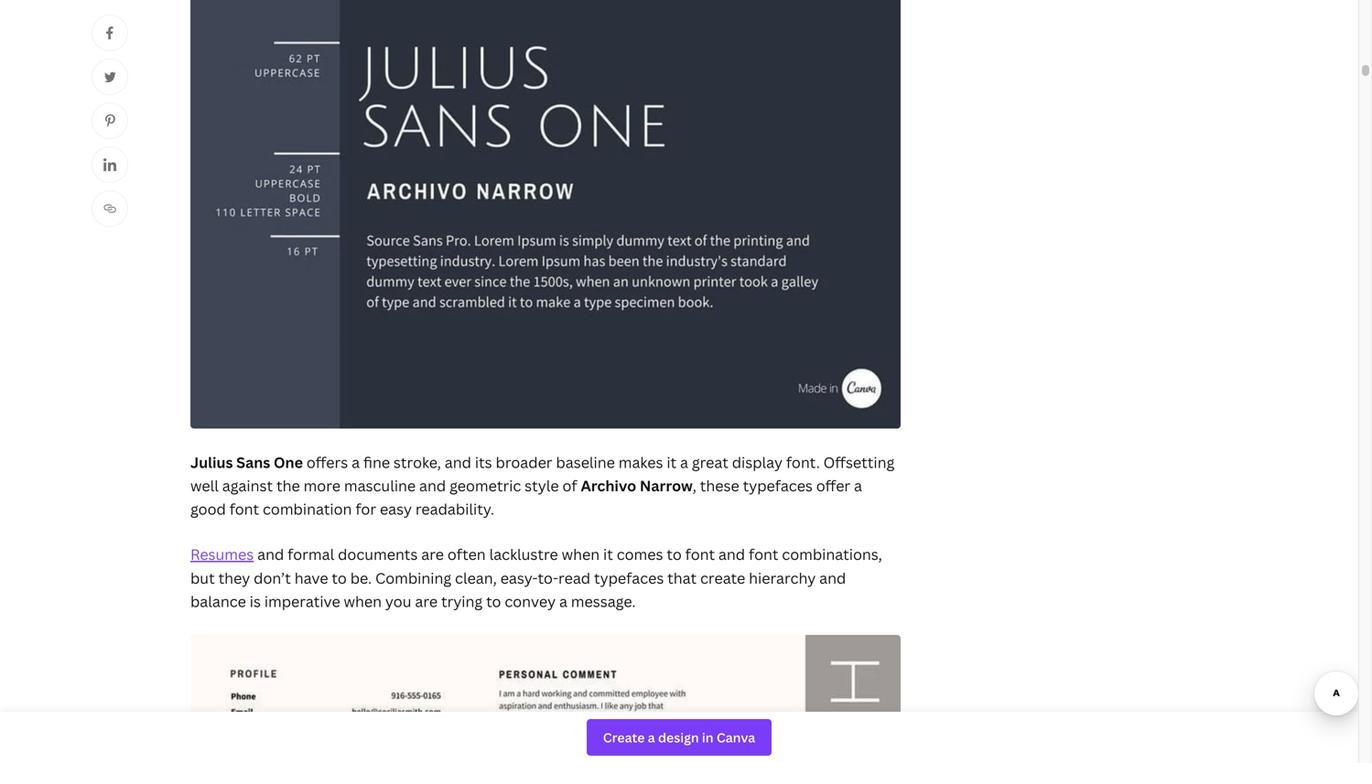 Task type: vqa. For each thing, say whether or not it's contained in the screenshot.
'Chinese' within the Happy Chinese Party Pinterest Pin by Dyah Astari
no



Task type: describe. For each thing, give the bounding box(es) containing it.
baseline
[[556, 453, 615, 472]]

hierarchy
[[749, 568, 816, 588]]

font.
[[786, 453, 820, 472]]

resumes link
[[190, 545, 254, 565]]

typefaces inside , these typefaces offer a good font combination for easy readability.
[[743, 476, 813, 496]]

it inside offers a fine stroke, and its broader baseline makes it a great display font. offsetting well against the more masculine and geometric style of
[[667, 453, 677, 472]]

clean,
[[455, 568, 497, 588]]

to-
[[538, 568, 559, 588]]

julius
[[190, 453, 233, 472]]

it inside and formal documents are often lacklustre when it comes to font and font combinations, but they don't have to be. combining clean, easy-to-read typefaces that create hierarchy and balance is imperative when you are trying to convey a message.
[[603, 545, 613, 565]]

masculine
[[344, 476, 416, 496]]

0 vertical spatial when
[[562, 545, 600, 565]]

convey
[[505, 592, 556, 612]]

you
[[385, 592, 412, 612]]

, these typefaces offer a good font combination for easy readability.
[[190, 476, 862, 519]]

0 horizontal spatial to
[[332, 568, 347, 588]]

often
[[448, 545, 486, 565]]

broader
[[496, 453, 553, 472]]

for
[[356, 500, 376, 519]]

readability.
[[416, 500, 494, 519]]

and up "don't"
[[257, 545, 284, 565]]

a left great
[[680, 453, 688, 472]]

documents
[[338, 545, 418, 565]]

well
[[190, 476, 219, 496]]

sans
[[236, 453, 270, 472]]

0 vertical spatial are
[[421, 545, 444, 565]]

lacklustre
[[489, 545, 558, 565]]

against
[[222, 476, 273, 496]]

1 horizontal spatial font
[[685, 545, 715, 565]]

1 vertical spatial when
[[344, 592, 382, 612]]

2 vertical spatial to
[[486, 592, 501, 612]]

good
[[190, 500, 226, 519]]

2 horizontal spatial to
[[667, 545, 682, 565]]

archivo
[[581, 476, 636, 496]]

the
[[276, 476, 300, 496]]

resumes
[[190, 545, 254, 565]]

offsetting
[[824, 453, 895, 472]]

read
[[559, 568, 591, 588]]

is
[[250, 592, 261, 612]]

easy
[[380, 500, 412, 519]]

be.
[[350, 568, 372, 588]]

create
[[700, 568, 746, 588]]

balance
[[190, 592, 246, 612]]

and left its at bottom
[[445, 453, 472, 472]]

one
[[274, 453, 303, 472]]



Task type: locate. For each thing, give the bounding box(es) containing it.
font up hierarchy
[[749, 545, 779, 565]]

to down clean,
[[486, 592, 501, 612]]

1 vertical spatial it
[[603, 545, 613, 565]]

these
[[700, 476, 740, 496]]

a inside and formal documents are often lacklustre when it comes to font and font combinations, but they don't have to be. combining clean, easy-to-read typefaces that create hierarchy and balance is imperative when you are trying to convey a message.
[[559, 592, 568, 612]]

to up that
[[667, 545, 682, 565]]

font up that
[[685, 545, 715, 565]]

combining
[[375, 568, 452, 588]]

it left comes
[[603, 545, 613, 565]]

are
[[421, 545, 444, 565], [415, 592, 438, 612]]

combinations,
[[782, 545, 882, 565]]

they
[[218, 568, 250, 588]]

archivo narrow
[[581, 476, 693, 496]]

and up create
[[719, 545, 745, 565]]

a down read
[[559, 592, 568, 612]]

offers a fine stroke, and its broader baseline makes it a great display font. offsetting well against the more masculine and geometric style of
[[190, 453, 895, 496]]

typefaces inside and formal documents are often lacklustre when it comes to font and font combinations, but they don't have to be. combining clean, easy-to-read typefaces that create hierarchy and balance is imperative when you are trying to convey a message.
[[594, 568, 664, 588]]

comes
[[617, 545, 663, 565]]

it up 'narrow' on the bottom of page
[[667, 453, 677, 472]]

1 horizontal spatial when
[[562, 545, 600, 565]]

don't
[[254, 568, 291, 588]]

more
[[304, 476, 341, 496]]

2 horizontal spatial font
[[749, 545, 779, 565]]

trying
[[441, 592, 483, 612]]

narrow
[[640, 476, 693, 496]]

julius sans one
[[190, 453, 303, 472]]

when down the be.
[[344, 592, 382, 612]]

1 vertical spatial to
[[332, 568, 347, 588]]

it
[[667, 453, 677, 472], [603, 545, 613, 565]]

a inside , these typefaces offer a good font combination for easy readability.
[[854, 476, 862, 496]]

0 vertical spatial typefaces
[[743, 476, 813, 496]]

makes
[[619, 453, 663, 472]]

typefaces
[[743, 476, 813, 496], [594, 568, 664, 588]]

0 vertical spatial it
[[667, 453, 677, 472]]

offer
[[816, 476, 851, 496]]

stroke,
[[394, 453, 441, 472]]

imperative
[[264, 592, 340, 612]]

offers
[[307, 453, 348, 472]]

fine
[[363, 453, 390, 472]]

typefaces down display
[[743, 476, 813, 496]]

1 horizontal spatial to
[[486, 592, 501, 612]]

easy-
[[501, 568, 538, 588]]

and down combinations,
[[820, 568, 846, 588]]

geometric
[[450, 476, 521, 496]]

style
[[525, 476, 559, 496]]

are down combining
[[415, 592, 438, 612]]

font inside , these typefaces offer a good font combination for easy readability.
[[230, 500, 259, 519]]

have
[[295, 568, 328, 588]]

its
[[475, 453, 492, 472]]

and formal documents are often lacklustre when it comes to font and font combinations, but they don't have to be. combining clean, easy-to-read typefaces that create hierarchy and balance is imperative when you are trying to convey a message.
[[190, 545, 882, 612]]

and down stroke,
[[419, 476, 446, 496]]

when up read
[[562, 545, 600, 565]]

typefaces down comes
[[594, 568, 664, 588]]

a left fine
[[352, 453, 360, 472]]

0 horizontal spatial it
[[603, 545, 613, 565]]

0 horizontal spatial when
[[344, 592, 382, 612]]

to left the be.
[[332, 568, 347, 588]]

great
[[692, 453, 729, 472]]

to
[[667, 545, 682, 565], [332, 568, 347, 588], [486, 592, 501, 612]]

a
[[352, 453, 360, 472], [680, 453, 688, 472], [854, 476, 862, 496], [559, 592, 568, 612]]

combination
[[263, 500, 352, 519]]

font
[[230, 500, 259, 519], [685, 545, 715, 565], [749, 545, 779, 565]]

1 vertical spatial are
[[415, 592, 438, 612]]

0 horizontal spatial typefaces
[[594, 568, 664, 588]]

but
[[190, 568, 215, 588]]

and
[[445, 453, 472, 472], [419, 476, 446, 496], [257, 545, 284, 565], [719, 545, 745, 565], [820, 568, 846, 588]]

display
[[732, 453, 783, 472]]

,
[[693, 476, 697, 496]]

when
[[562, 545, 600, 565], [344, 592, 382, 612]]

font down against
[[230, 500, 259, 519]]

are up combining
[[421, 545, 444, 565]]

message.
[[571, 592, 636, 612]]

a down the offsetting
[[854, 476, 862, 496]]

0 vertical spatial to
[[667, 545, 682, 565]]

0 horizontal spatial font
[[230, 500, 259, 519]]

that
[[668, 568, 697, 588]]

1 horizontal spatial it
[[667, 453, 677, 472]]

of
[[563, 476, 577, 496]]

1 horizontal spatial typefaces
[[743, 476, 813, 496]]

formal
[[288, 545, 334, 565]]

1 vertical spatial typefaces
[[594, 568, 664, 588]]



